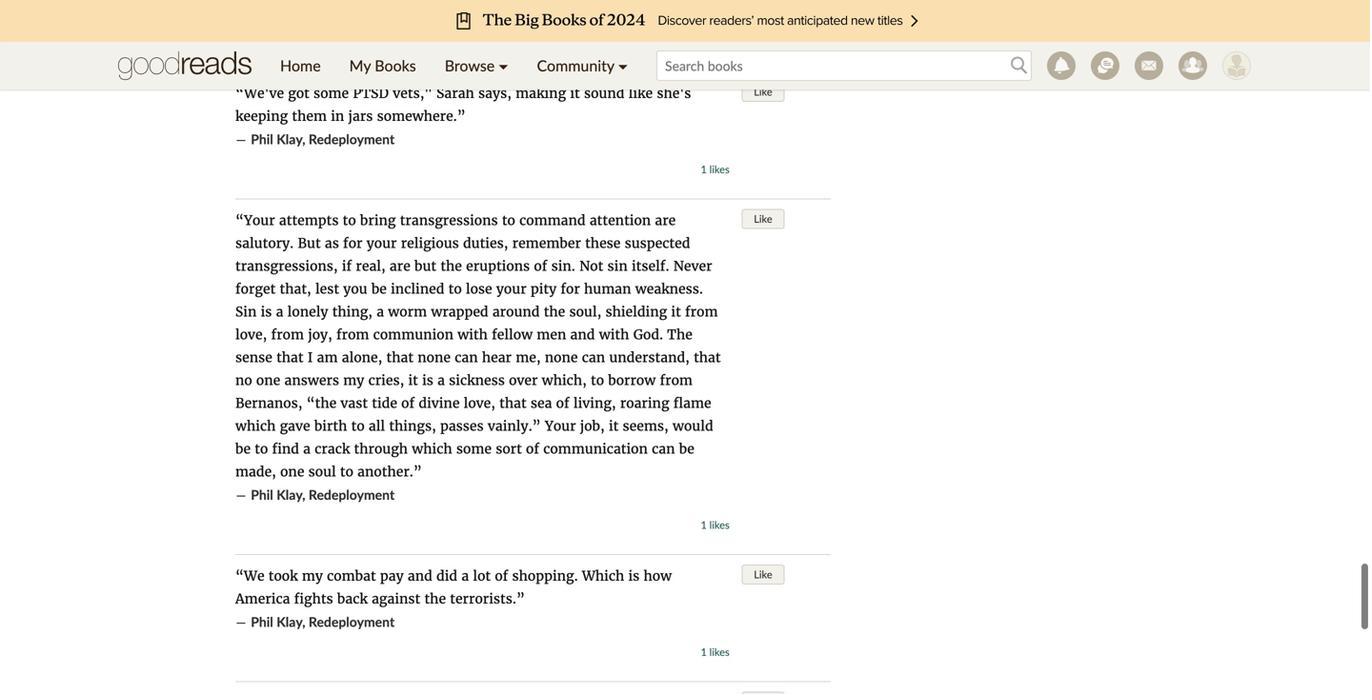 Task type: describe. For each thing, give the bounding box(es) containing it.
transgressions,
[[235, 258, 338, 275]]

menu containing home
[[266, 42, 642, 90]]

communication
[[543, 441, 648, 458]]

sam green image
[[1223, 51, 1251, 80]]

tags:
[[235, 33, 257, 46]]

ptsd
[[353, 85, 389, 102]]

1 likes for "we've got some ptsd vets," sarah says, making it sound like she's keeping them in jars somewhere."
[[701, 163, 730, 176]]

back
[[337, 591, 368, 608]]

like for "we took my combat pay and did a lot of shopping. which is how america fights back against the terrorists."
[[754, 569, 773, 581]]

my
[[349, 56, 371, 75]]

terrorists."
[[450, 591, 525, 608]]

soul,
[[569, 304, 602, 321]]

sense
[[235, 349, 272, 366]]

to left bring at the top left of the page
[[343, 212, 356, 229]]

▾ for browse ▾
[[499, 56, 508, 75]]

wrapped
[[431, 304, 489, 321]]

1 likes link for "we've got some ptsd vets," sarah says, making it sound like she's keeping them in jars somewhere."
[[701, 163, 730, 176]]

lonely
[[288, 304, 328, 321]]

salutory.
[[235, 235, 294, 252]]

remember
[[512, 235, 581, 252]]

weakness.
[[635, 281, 703, 298]]

1 horizontal spatial your
[[496, 281, 527, 298]]

lose
[[466, 281, 492, 298]]

command
[[520, 212, 586, 229]]

1 vertical spatial one
[[280, 464, 304, 481]]

borrow
[[608, 372, 656, 389]]

to up living,
[[591, 372, 604, 389]]

a inside "we took my combat pay and did a lot of shopping. which is how america fights back against the terrorists." ― phil klay, redeployment
[[462, 568, 469, 585]]

which,
[[542, 372, 587, 389]]

0 horizontal spatial for
[[343, 235, 363, 252]]

marines
[[260, 33, 296, 46]]

that left i
[[276, 349, 304, 366]]

1 vertical spatial love,
[[464, 395, 496, 412]]

to left 'all'
[[351, 418, 365, 435]]

1 likes from the top
[[710, 36, 730, 49]]

not
[[580, 258, 604, 275]]

that down communion
[[387, 349, 414, 366]]

sort
[[496, 441, 522, 458]]

1 with from the left
[[458, 326, 488, 344]]

inclined
[[391, 281, 445, 298]]

0 vertical spatial love,
[[235, 326, 267, 344]]

Search books text field
[[657, 51, 1032, 81]]

phil inside "we've got some ptsd vets," sarah says, making it sound like she's keeping them in jars somewhere." ― phil klay, redeployment
[[251, 131, 273, 147]]

sound
[[584, 85, 625, 102]]

joy,
[[308, 326, 332, 344]]

sea
[[531, 395, 552, 412]]

transgressions
[[400, 212, 498, 229]]

from down lonely
[[271, 326, 304, 344]]

of right sort in the bottom left of the page
[[526, 441, 539, 458]]

that up flame
[[694, 349, 721, 366]]

hear
[[482, 349, 512, 366]]

answers
[[284, 372, 339, 389]]

fights
[[294, 591, 333, 608]]

1 none from the left
[[418, 349, 451, 366]]

sin
[[235, 304, 257, 321]]

worm
[[388, 304, 427, 321]]

the inside "we took my combat pay and did a lot of shopping. which is how america fights back against the terrorists." ― phil klay, redeployment
[[425, 591, 446, 608]]

0 horizontal spatial your
[[367, 235, 397, 252]]

bernanos,
[[235, 395, 303, 412]]

likes for "we've got some ptsd vets," sarah says, making it sound like she's keeping them in jars somewhere."
[[710, 163, 730, 176]]

like for "your attempts to bring transgressions to command attention are salutory. but as for your religious duties, remember these suspected transgressions, if real, are but the eruptions of sin. not sin itself. never forget that, lest you be inclined to lose your pity for human weakness. sin is a lonely thing, a worm wrapped around the soul, shielding it from love, from joy, from communion with fellow men and with god. the sense that i am alone, that none can hear me, none can understand, that no one answers my cries, it is a sickness over which, to borrow from bernanos, "the vast tide of divine love, that sea of living, roaring flame which gave birth to all things, passes vainly." your job, it seems, would be to find a crack through which some sort of communication can be made, one soul to another."
[[754, 213, 773, 225]]

in
[[331, 108, 344, 125]]

but
[[415, 258, 437, 275]]

my books
[[349, 56, 416, 75]]

home
[[280, 56, 321, 75]]

1 likes link for "your attempts to bring transgressions to command attention are salutory. but as for your religious duties, remember these suspected transgressions, if real, are but the eruptions of sin. not sin itself. never forget that, lest you be inclined to lose your pity for human weakness. sin is a lonely thing, a worm wrapped around the soul, shielding it from love, from joy, from communion with fellow men and with god. the sense that i am alone, that none can hear me, none can understand, that no one answers my cries, it is a sickness over which, to borrow from bernanos, "the vast tide of divine love, that sea of living, roaring flame which gave birth to all things, passes vainly." your job, it seems, would be to find a crack through which some sort of communication can be made, one soul to another."
[[701, 519, 730, 532]]

0 vertical spatial one
[[256, 372, 280, 389]]

how
[[644, 568, 672, 585]]

against
[[372, 591, 421, 608]]

birth
[[314, 418, 347, 435]]

1 1 likes from the top
[[701, 36, 730, 49]]

my group discussions image
[[1091, 51, 1120, 80]]

my inside "we took my combat pay and did a lot of shopping. which is how america fights back against the terrorists." ― phil klay, redeployment
[[302, 568, 323, 585]]

of inside "we took my combat pay and did a lot of shopping. which is how america fights back against the terrorists." ― phil klay, redeployment
[[495, 568, 508, 585]]

to right soul
[[340, 464, 354, 481]]

god.
[[633, 326, 663, 344]]

of left the sin.
[[534, 258, 547, 275]]

books
[[375, 56, 416, 75]]

like
[[629, 85, 653, 102]]

― inside "we've got some ptsd vets," sarah says, making it sound like she's keeping them in jars somewhere." ― phil klay, redeployment
[[235, 131, 247, 148]]

to up duties, on the top left of page
[[502, 212, 516, 229]]

got
[[288, 85, 310, 102]]

through
[[354, 441, 408, 458]]

2 none from the left
[[545, 349, 578, 366]]

community ▾
[[537, 56, 628, 75]]

over
[[509, 372, 538, 389]]

sin
[[608, 258, 628, 275]]

duties,
[[463, 235, 508, 252]]

to up wrapped
[[449, 281, 462, 298]]

that,
[[280, 281, 311, 298]]

redeployment inside "we took my combat pay and did a lot of shopping. which is how america fights back against the terrorists." ― phil klay, redeployment
[[309, 614, 395, 630]]

military link
[[301, 33, 335, 46]]

flame
[[674, 395, 712, 412]]

roaring
[[620, 395, 670, 412]]

phil inside "your attempts to bring transgressions to command attention are salutory. but as for your religious duties, remember these suspected transgressions, if real, are but the eruptions of sin. not sin itself. never forget that, lest you be inclined to lose your pity for human weakness. sin is a lonely thing, a worm wrapped around the soul, shielding it from love, from joy, from communion with fellow men and with god. the sense that i am alone, that none can hear me, none can understand, that no one answers my cries, it is a sickness over which, to borrow from bernanos, "the vast tide of divine love, that sea of living, roaring flame which gave birth to all things, passes vainly." your job, it seems, would be to find a crack through which some sort of communication can be made, one soul to another." ― phil klay, redeployment
[[251, 487, 273, 503]]

redeployment link for are
[[309, 487, 395, 503]]

― inside "we took my combat pay and did a lot of shopping. which is how america fights back against the terrorists." ― phil klay, redeployment
[[235, 614, 247, 631]]

sickness
[[449, 372, 505, 389]]

making
[[516, 85, 566, 102]]

which
[[582, 568, 625, 585]]

redeployment inside "your attempts to bring transgressions to command attention are salutory. but as for your religious duties, remember these suspected transgressions, if real, are but the eruptions of sin. not sin itself. never forget that, lest you be inclined to lose your pity for human weakness. sin is a lonely thing, a worm wrapped around the soul, shielding it from love, from joy, from communion with fellow men and with god. the sense that i am alone, that none can hear me, none can understand, that no one answers my cries, it is a sickness over which, to borrow from bernanos, "the vast tide of divine love, that sea of living, roaring flame which gave birth to all things, passes vainly." your job, it seems, would be to find a crack through which some sort of communication can be made, one soul to another." ― phil klay, redeployment
[[309, 487, 395, 503]]

them
[[292, 108, 327, 125]]

but
[[298, 235, 321, 252]]

my books link
[[335, 42, 431, 90]]

browse
[[445, 56, 495, 75]]

inbox image
[[1135, 51, 1164, 80]]

from up the the
[[685, 304, 718, 321]]

community ▾ button
[[523, 42, 642, 90]]

likes for "your attempts to bring transgressions to command attention are salutory. but as for your religious duties, remember these suspected transgressions, if real, are but the eruptions of sin. not sin itself. never forget that, lest you be inclined to lose your pity for human weakness. sin is a lonely thing, a worm wrapped around the soul, shielding it from love, from joy, from communion with fellow men and with god. the sense that i am alone, that none can hear me, none can understand, that no one answers my cries, it is a sickness over which, to borrow from bernanos, "the vast tide of divine love, that sea of living, roaring flame which gave birth to all things, passes vainly." your job, it seems, would be to find a crack through which some sort of communication can be made, one soul to another."
[[710, 519, 730, 532]]

if
[[342, 258, 352, 275]]

0 horizontal spatial are
[[390, 258, 411, 275]]

like for "we've got some ptsd vets," sarah says, making it sound like she's keeping them in jars somewhere."
[[754, 85, 773, 98]]

1 likes for "your attempts to bring transgressions to command attention are salutory. but as for your religious duties, remember these suspected transgressions, if real, are but the eruptions of sin. not sin itself. never forget that, lest you be inclined to lose your pity for human weakness. sin is a lonely thing, a worm wrapped around the soul, shielding it from love, from joy, from communion with fellow men and with god. the sense that i am alone, that none can hear me, none can understand, that no one answers my cries, it is a sickness over which, to borrow from bernanos, "the vast tide of divine love, that sea of living, roaring flame which gave birth to all things, passes vainly." your job, it seems, would be to find a crack through which some sort of communication can be made, one soul to another."
[[701, 519, 730, 532]]

redeployment inside "we've got some ptsd vets," sarah says, making it sound like she's keeping them in jars somewhere." ― phil klay, redeployment
[[309, 131, 395, 147]]

a left 'worm' at the left top
[[377, 304, 384, 321]]

1 horizontal spatial are
[[655, 212, 676, 229]]

1 1 likes link from the top
[[701, 36, 730, 49]]

sin.
[[551, 258, 576, 275]]

browse ▾
[[445, 56, 508, 75]]

passes
[[440, 418, 484, 435]]

1 likes for "we took my combat pay and did a lot of shopping. which is how america fights back against the terrorists."
[[701, 646, 730, 659]]

thing,
[[332, 304, 373, 321]]

gave
[[280, 418, 310, 435]]

is inside "we took my combat pay and did a lot of shopping. which is how america fights back against the terrorists." ― phil klay, redeployment
[[629, 568, 640, 585]]

pity
[[531, 281, 557, 298]]



Task type: locate. For each thing, give the bounding box(es) containing it.
"your attempts to bring transgressions to command attention are salutory. but as for your religious duties, remember these suspected transgressions, if real, are but the eruptions of sin. not sin itself. never forget that, lest you be inclined to lose your pity for human weakness. sin is a lonely thing, a worm wrapped around the soul, shielding it from love, from joy, from communion with fellow men and with god. the sense that i am alone, that none can hear me, none can understand, that no one answers my cries, it is a sickness over which, to borrow from bernanos, "the vast tide of divine love, that sea of living, roaring flame which gave birth to all things, passes vainly." your job, it seems, would be to find a crack through which some sort of communication can be made, one soul to another." ― phil klay, redeployment
[[235, 212, 721, 504]]

of right sea
[[556, 395, 570, 412]]

2 1 from the top
[[701, 163, 707, 176]]

that
[[276, 349, 304, 366], [387, 349, 414, 366], [694, 349, 721, 366], [500, 395, 527, 412]]

community
[[537, 56, 614, 75]]

2 ― from the top
[[235, 487, 247, 504]]

one down find
[[280, 464, 304, 481]]

and left did
[[408, 568, 433, 585]]

― down america
[[235, 614, 247, 631]]

,
[[296, 33, 298, 46]]

1 for "your attempts to bring transgressions to command attention are salutory. but as for your religious duties, remember these suspected transgressions, if real, are but the eruptions of sin. not sin itself. never forget that, lest you be inclined to lose your pity for human weakness. sin is a lonely thing, a worm wrapped around the soul, shielding it from love, from joy, from communion with fellow men and with god. the sense that i am alone, that none can hear me, none can understand, that no one answers my cries, it is a sickness over which, to borrow from bernanos, "the vast tide of divine love, that sea of living, roaring flame which gave birth to all things, passes vainly." your job, it seems, would be to find a crack through which some sort of communication can be made, one soul to another."
[[701, 519, 707, 532]]

0 vertical spatial like link
[[742, 82, 785, 102]]

0 vertical spatial phil
[[251, 131, 273, 147]]

1 horizontal spatial none
[[545, 349, 578, 366]]

▾ inside dropdown button
[[499, 56, 508, 75]]

which down things,
[[412, 441, 452, 458]]

crack
[[315, 441, 350, 458]]

0 horizontal spatial ▾
[[499, 56, 508, 75]]

1 horizontal spatial is
[[422, 372, 434, 389]]

alone,
[[342, 349, 383, 366]]

1 ― from the top
[[235, 131, 247, 148]]

▾ for community ▾
[[618, 56, 628, 75]]

"we've
[[235, 85, 284, 102]]

with down wrapped
[[458, 326, 488, 344]]

2 vertical spatial ―
[[235, 614, 247, 631]]

1 horizontal spatial for
[[561, 281, 580, 298]]

1 likes
[[701, 36, 730, 49], [701, 163, 730, 176], [701, 519, 730, 532], [701, 646, 730, 659]]

some
[[314, 85, 349, 102], [456, 441, 492, 458]]

bring
[[360, 212, 396, 229]]

are up 'suspected' in the top of the page
[[655, 212, 676, 229]]

love, up sense
[[235, 326, 267, 344]]

1 horizontal spatial and
[[570, 326, 595, 344]]

0 vertical spatial ―
[[235, 131, 247, 148]]

0 horizontal spatial love,
[[235, 326, 267, 344]]

the right "but"
[[441, 258, 462, 275]]

0 horizontal spatial none
[[418, 349, 451, 366]]

1 horizontal spatial ▾
[[618, 56, 628, 75]]

am
[[317, 349, 338, 366]]

2 like link from the top
[[742, 209, 785, 229]]

a right find
[[303, 441, 311, 458]]

be up "made,"
[[235, 441, 251, 458]]

lot
[[473, 568, 491, 585]]

1 vertical spatial your
[[496, 281, 527, 298]]

0 vertical spatial is
[[261, 304, 272, 321]]

0 horizontal spatial my
[[302, 568, 323, 585]]

me,
[[516, 349, 541, 366]]

1 vertical spatial and
[[408, 568, 433, 585]]

1 redeployment link from the top
[[309, 131, 395, 147]]

men
[[537, 326, 566, 344]]

1 vertical spatial are
[[390, 258, 411, 275]]

1 vertical spatial like link
[[742, 209, 785, 229]]

a
[[276, 304, 284, 321], [377, 304, 384, 321], [438, 372, 445, 389], [303, 441, 311, 458], [462, 568, 469, 585]]

▾ up "sound"
[[618, 56, 628, 75]]

my up vast
[[343, 372, 364, 389]]

like link for "your attempts to bring transgressions to command attention are salutory. but as for your religious duties, remember these suspected transgressions, if real, are but the eruptions of sin. not sin itself. never forget that, lest you be inclined to lose your pity for human weakness. sin is a lonely thing, a worm wrapped around the soul, shielding it from love, from joy, from communion with fellow men and with god. the sense that i am alone, that none can hear me, none can understand, that no one answers my cries, it is a sickness over which, to borrow from bernanos, "the vast tide of divine love, that sea of living, roaring flame which gave birth to all things, passes vainly." your job, it seems, would be to find a crack through which some sort of communication can be made, one soul to another."
[[742, 209, 785, 229]]

1 vertical spatial is
[[422, 372, 434, 389]]

can up the which,
[[582, 349, 605, 366]]

2 1 likes from the top
[[701, 163, 730, 176]]

are
[[655, 212, 676, 229], [390, 258, 411, 275]]

from up flame
[[660, 372, 693, 389]]

and down soul,
[[570, 326, 595, 344]]

0 horizontal spatial be
[[235, 441, 251, 458]]

2 redeployment from the top
[[309, 487, 395, 503]]

can down the seems,
[[652, 441, 675, 458]]

1 likes link
[[701, 36, 730, 49], [701, 163, 730, 176], [701, 519, 730, 532], [701, 646, 730, 659]]

3 like link from the top
[[742, 565, 785, 585]]

friend requests image
[[1179, 51, 1208, 80]]

it up the the
[[671, 304, 681, 321]]

1 vertical spatial like
[[754, 213, 773, 225]]

tags: marines , military
[[235, 33, 335, 46]]

is left the how
[[629, 568, 640, 585]]

▾ up says,
[[499, 56, 508, 75]]

1 vertical spatial klay,
[[277, 487, 305, 503]]

1 1 from the top
[[701, 36, 707, 49]]

3 ― from the top
[[235, 614, 247, 631]]

america
[[235, 591, 290, 608]]

of
[[534, 258, 547, 275], [401, 395, 415, 412], [556, 395, 570, 412], [526, 441, 539, 458], [495, 568, 508, 585]]

0 vertical spatial klay,
[[277, 131, 305, 147]]

2 like from the top
[[754, 213, 773, 225]]

"we took my combat pay and did a lot of shopping. which is how america fights back against the terrorists." ― phil klay, redeployment
[[235, 568, 672, 631]]

none up the which,
[[545, 349, 578, 366]]

i
[[308, 349, 313, 366]]

0 vertical spatial redeployment link
[[309, 131, 395, 147]]

one
[[256, 372, 280, 389], [280, 464, 304, 481]]

redeployment down soul
[[309, 487, 395, 503]]

my up fights
[[302, 568, 323, 585]]

which down bernanos, on the left bottom of page
[[235, 418, 276, 435]]

0 vertical spatial some
[[314, 85, 349, 102]]

some down "passes"
[[456, 441, 492, 458]]

my
[[343, 372, 364, 389], [302, 568, 323, 585]]

the up men at the top left of the page
[[544, 304, 565, 321]]

1 vertical spatial for
[[561, 281, 580, 298]]

redeployment link down soul
[[309, 487, 395, 503]]

phil inside "we took my combat pay and did a lot of shopping. which is how america fights back against the terrorists." ― phil klay, redeployment
[[251, 614, 273, 630]]

are left "but"
[[390, 258, 411, 275]]

4 likes from the top
[[710, 646, 730, 659]]

did
[[437, 568, 458, 585]]

"we've got some ptsd vets," sarah says, making it sound like she's keeping them in jars somewhere." ― phil klay, redeployment
[[235, 85, 691, 148]]

klay, down fights
[[277, 614, 305, 630]]

the down did
[[425, 591, 446, 608]]

of right lot
[[495, 568, 508, 585]]

2 vertical spatial the
[[425, 591, 446, 608]]

be
[[372, 281, 387, 298], [235, 441, 251, 458], [679, 441, 695, 458]]

1 like link from the top
[[742, 82, 785, 102]]

1 horizontal spatial which
[[412, 441, 452, 458]]

2 vertical spatial redeployment
[[309, 614, 395, 630]]

1 horizontal spatial can
[[582, 349, 605, 366]]

0 vertical spatial redeployment
[[309, 131, 395, 147]]

shopping.
[[512, 568, 578, 585]]

religious
[[401, 235, 459, 252]]

for down the sin.
[[561, 281, 580, 298]]

0 vertical spatial and
[[570, 326, 595, 344]]

1 horizontal spatial be
[[372, 281, 387, 298]]

"your
[[235, 212, 275, 229]]

for
[[343, 235, 363, 252], [561, 281, 580, 298]]

another."
[[358, 464, 422, 481]]

0 horizontal spatial and
[[408, 568, 433, 585]]

1 horizontal spatial love,
[[464, 395, 496, 412]]

0 horizontal spatial with
[[458, 326, 488, 344]]

and inside "your attempts to bring transgressions to command attention are salutory. but as for your religious duties, remember these suspected transgressions, if real, are but the eruptions of sin. not sin itself. never forget that, lest you be inclined to lose your pity for human weakness. sin is a lonely thing, a worm wrapped around the soul, shielding it from love, from joy, from communion with fellow men and with god. the sense that i am alone, that none can hear me, none can understand, that no one answers my cries, it is a sickness over which, to borrow from bernanos, "the vast tide of divine love, that sea of living, roaring flame which gave birth to all things, passes vainly." your job, it seems, would be to find a crack through which some sort of communication can be made, one soul to another." ― phil klay, redeployment
[[570, 326, 595, 344]]

with down shielding
[[599, 326, 629, 344]]

she's
[[657, 85, 691, 102]]

phil
[[251, 131, 273, 147], [251, 487, 273, 503], [251, 614, 273, 630]]

1 klay, from the top
[[277, 131, 305, 147]]

your down bring at the top left of the page
[[367, 235, 397, 252]]

like
[[754, 85, 773, 98], [754, 213, 773, 225], [754, 569, 773, 581]]

it down community
[[570, 85, 580, 102]]

to up "made,"
[[255, 441, 268, 458]]

―
[[235, 131, 247, 148], [235, 487, 247, 504], [235, 614, 247, 631]]

2 vertical spatial like
[[754, 569, 773, 581]]

keeping
[[235, 108, 288, 125]]

is right the "sin"
[[261, 304, 272, 321]]

some inside "your attempts to bring transgressions to command attention are salutory. but as for your religious duties, remember these suspected transgressions, if real, are but the eruptions of sin. not sin itself. never forget that, lest you be inclined to lose your pity for human weakness. sin is a lonely thing, a worm wrapped around the soul, shielding it from love, from joy, from communion with fellow men and with god. the sense that i am alone, that none can hear me, none can understand, that no one answers my cries, it is a sickness over which, to borrow from bernanos, "the vast tide of divine love, that sea of living, roaring flame which gave birth to all things, passes vainly." your job, it seems, would be to find a crack through which some sort of communication can be made, one soul to another." ― phil klay, redeployment
[[456, 441, 492, 458]]

0 vertical spatial for
[[343, 235, 363, 252]]

attention
[[590, 212, 651, 229]]

love, down sickness
[[464, 395, 496, 412]]

1 for "we've got some ptsd vets," sarah says, making it sound like she's keeping them in jars somewhere."
[[701, 163, 707, 176]]

― down "made,"
[[235, 487, 247, 504]]

1 horizontal spatial my
[[343, 372, 364, 389]]

can
[[455, 349, 478, 366], [582, 349, 605, 366], [652, 441, 675, 458]]

― down keeping
[[235, 131, 247, 148]]

of up things,
[[401, 395, 415, 412]]

be right you
[[372, 281, 387, 298]]

suspected
[[625, 235, 690, 252]]

3 likes from the top
[[710, 519, 730, 532]]

your up the around on the top left of the page
[[496, 281, 527, 298]]

my inside "your attempts to bring transgressions to command attention are salutory. but as for your religious duties, remember these suspected transgressions, if real, are but the eruptions of sin. not sin itself. never forget that, lest you be inclined to lose your pity for human weakness. sin is a lonely thing, a worm wrapped around the soul, shielding it from love, from joy, from communion with fellow men and with god. the sense that i am alone, that none can hear me, none can understand, that no one answers my cries, it is a sickness over which, to borrow from bernanos, "the vast tide of divine love, that sea of living, roaring flame which gave birth to all things, passes vainly." your job, it seems, would be to find a crack through which some sort of communication can be made, one soul to another." ― phil klay, redeployment
[[343, 372, 364, 389]]

fellow
[[492, 326, 533, 344]]

cries,
[[368, 372, 404, 389]]

can up sickness
[[455, 349, 478, 366]]

like link for "we took my combat pay and did a lot of shopping. which is how america fights back against the terrorists."
[[742, 565, 785, 585]]

2 horizontal spatial is
[[629, 568, 640, 585]]

redeployment down 'back' on the left of page
[[309, 614, 395, 630]]

0 vertical spatial your
[[367, 235, 397, 252]]

1 horizontal spatial some
[[456, 441, 492, 458]]

a down that,
[[276, 304, 284, 321]]

phil down keeping
[[251, 131, 273, 147]]

3 1 likes link from the top
[[701, 519, 730, 532]]

lest
[[315, 281, 339, 298]]

▾ inside popup button
[[618, 56, 628, 75]]

klay, down 'them'
[[277, 131, 305, 147]]

be down would
[[679, 441, 695, 458]]

klay, inside "we took my combat pay and did a lot of shopping. which is how america fights back against the terrorists." ― phil klay, redeployment
[[277, 614, 305, 630]]

the
[[667, 326, 693, 344]]

― inside "your attempts to bring transgressions to command attention are salutory. but as for your religious duties, remember these suspected transgressions, if real, are but the eruptions of sin. not sin itself. never forget that, lest you be inclined to lose your pity for human weakness. sin is a lonely thing, a worm wrapped around the soul, shielding it from love, from joy, from communion with fellow men and with god. the sense that i am alone, that none can hear me, none can understand, that no one answers my cries, it is a sickness over which, to borrow from bernanos, "the vast tide of divine love, that sea of living, roaring flame which gave birth to all things, passes vainly." your job, it seems, would be to find a crack through which some sort of communication can be made, one soul to another." ― phil klay, redeployment
[[235, 487, 247, 504]]

3 like from the top
[[754, 569, 773, 581]]

like link for "we've got some ptsd vets," sarah says, making it sound like she's keeping them in jars somewhere."
[[742, 82, 785, 102]]

is up divine
[[422, 372, 434, 389]]

soul
[[308, 464, 336, 481]]

1 vertical spatial phil
[[251, 487, 273, 503]]

2 vertical spatial like link
[[742, 565, 785, 585]]

1 vertical spatial redeployment link
[[309, 487, 395, 503]]

itself.
[[632, 258, 670, 275]]

human
[[584, 281, 631, 298]]

your
[[545, 418, 576, 435]]

"we
[[235, 568, 265, 585]]

shielding
[[606, 304, 667, 321]]

1 vertical spatial the
[[544, 304, 565, 321]]

3 redeployment link from the top
[[309, 614, 395, 630]]

2 vertical spatial redeployment link
[[309, 614, 395, 630]]

0 horizontal spatial can
[[455, 349, 478, 366]]

redeployment
[[309, 131, 395, 147], [309, 487, 395, 503], [309, 614, 395, 630]]

for right as
[[343, 235, 363, 252]]

forget
[[235, 281, 276, 298]]

1 vertical spatial redeployment
[[309, 487, 395, 503]]

3 klay, from the top
[[277, 614, 305, 630]]

these
[[585, 235, 621, 252]]

1 redeployment from the top
[[309, 131, 395, 147]]

phil down america
[[251, 614, 273, 630]]

0 vertical spatial my
[[343, 372, 364, 389]]

as
[[325, 235, 339, 252]]

3 redeployment from the top
[[309, 614, 395, 630]]

3 1 from the top
[[701, 519, 707, 532]]

phil down "made,"
[[251, 487, 273, 503]]

1 vertical spatial my
[[302, 568, 323, 585]]

1
[[701, 36, 707, 49], [701, 163, 707, 176], [701, 519, 707, 532], [701, 646, 707, 659]]

some inside "we've got some ptsd vets," sarah says, making it sound like she's keeping them in jars somewhere." ― phil klay, redeployment
[[314, 85, 349, 102]]

communion
[[373, 326, 454, 344]]

a up divine
[[438, 372, 445, 389]]

2 redeployment link from the top
[[309, 487, 395, 503]]

4 1 likes link from the top
[[701, 646, 730, 659]]

0 vertical spatial like
[[754, 85, 773, 98]]

2 phil from the top
[[251, 487, 273, 503]]

1 vertical spatial ―
[[235, 487, 247, 504]]

2 vertical spatial phil
[[251, 614, 273, 630]]

redeployment link down 'back' on the left of page
[[309, 614, 395, 630]]

it right cries,
[[408, 372, 418, 389]]

and
[[570, 326, 595, 344], [408, 568, 433, 585]]

1 vertical spatial some
[[456, 441, 492, 458]]

1 phil from the top
[[251, 131, 273, 147]]

1 like from the top
[[754, 85, 773, 98]]

2 ▾ from the left
[[618, 56, 628, 75]]

0 horizontal spatial which
[[235, 418, 276, 435]]

3 phil from the top
[[251, 614, 273, 630]]

vast
[[341, 395, 368, 412]]

2 vertical spatial klay,
[[277, 614, 305, 630]]

1 ▾ from the left
[[499, 56, 508, 75]]

notifications image
[[1047, 51, 1076, 80]]

around
[[493, 304, 540, 321]]

jars
[[348, 108, 373, 125]]

divine
[[419, 395, 460, 412]]

likes for "we took my combat pay and did a lot of shopping. which is how america fights back against the terrorists."
[[710, 646, 730, 659]]

and inside "we took my combat pay and did a lot of shopping. which is how america fights back against the terrorists." ― phil klay, redeployment
[[408, 568, 433, 585]]

redeployment link down jars
[[309, 131, 395, 147]]

real,
[[356, 258, 386, 275]]

2 horizontal spatial be
[[679, 441, 695, 458]]

pay
[[380, 568, 404, 585]]

1 for "we took my combat pay and did a lot of shopping. which is how america fights back against the terrorists."
[[701, 646, 707, 659]]

2 likes from the top
[[710, 163, 730, 176]]

1 vertical spatial which
[[412, 441, 452, 458]]

0 vertical spatial the
[[441, 258, 462, 275]]

4 1 likes from the top
[[701, 646, 730, 659]]

"the
[[307, 395, 337, 412]]

understand,
[[609, 349, 690, 366]]

some up in
[[314, 85, 349, 102]]

to
[[343, 212, 356, 229], [502, 212, 516, 229], [449, 281, 462, 298], [591, 372, 604, 389], [351, 418, 365, 435], [255, 441, 268, 458], [340, 464, 354, 481]]

redeployment down jars
[[309, 131, 395, 147]]

military
[[301, 33, 335, 46]]

1 horizontal spatial with
[[599, 326, 629, 344]]

that up 'vainly."'
[[500, 395, 527, 412]]

it inside "we've got some ptsd vets," sarah says, making it sound like she's keeping them in jars somewhere." ― phil klay, redeployment
[[570, 85, 580, 102]]

a left lot
[[462, 568, 469, 585]]

2 klay, from the top
[[277, 487, 305, 503]]

klay, inside "we've got some ptsd vets," sarah says, making it sound like she's keeping them in jars somewhere." ― phil klay, redeployment
[[277, 131, 305, 147]]

0 vertical spatial which
[[235, 418, 276, 435]]

3 1 likes from the top
[[701, 519, 730, 532]]

Search for books to add to your shelves search field
[[657, 51, 1032, 81]]

from down thing,
[[336, 326, 369, 344]]

from
[[685, 304, 718, 321], [271, 326, 304, 344], [336, 326, 369, 344], [660, 372, 693, 389]]

0 vertical spatial are
[[655, 212, 676, 229]]

menu
[[266, 42, 642, 90]]

never
[[674, 258, 712, 275]]

2 1 likes link from the top
[[701, 163, 730, 176]]

0 horizontal spatial some
[[314, 85, 349, 102]]

says,
[[478, 85, 512, 102]]

took
[[269, 568, 298, 585]]

combat
[[327, 568, 376, 585]]

one up bernanos, on the left bottom of page
[[256, 372, 280, 389]]

redeployment link for klay,
[[309, 614, 395, 630]]

none down communion
[[418, 349, 451, 366]]

0 horizontal spatial is
[[261, 304, 272, 321]]

it right job,
[[609, 418, 619, 435]]

klay, down find
[[277, 487, 305, 503]]

2 horizontal spatial can
[[652, 441, 675, 458]]

1 likes link for "we took my combat pay and did a lot of shopping. which is how america fights back against the terrorists."
[[701, 646, 730, 659]]

klay, inside "your attempts to bring transgressions to command attention are salutory. but as for your religious duties, remember these suspected transgressions, if real, are but the eruptions of sin. not sin itself. never forget that, lest you be inclined to lose your pity for human weakness. sin is a lonely thing, a worm wrapped around the soul, shielding it from love, from joy, from communion with fellow men and with god. the sense that i am alone, that none can hear me, none can understand, that no one answers my cries, it is a sickness over which, to borrow from bernanos, "the vast tide of divine love, that sea of living, roaring flame which gave birth to all things, passes vainly." your job, it seems, would be to find a crack through which some sort of communication can be made, one soul to another." ― phil klay, redeployment
[[277, 487, 305, 503]]

4 1 from the top
[[701, 646, 707, 659]]

2 with from the left
[[599, 326, 629, 344]]

2 vertical spatial is
[[629, 568, 640, 585]]

made,
[[235, 464, 276, 481]]



Task type: vqa. For each thing, say whether or not it's contained in the screenshot.
vets,"
yes



